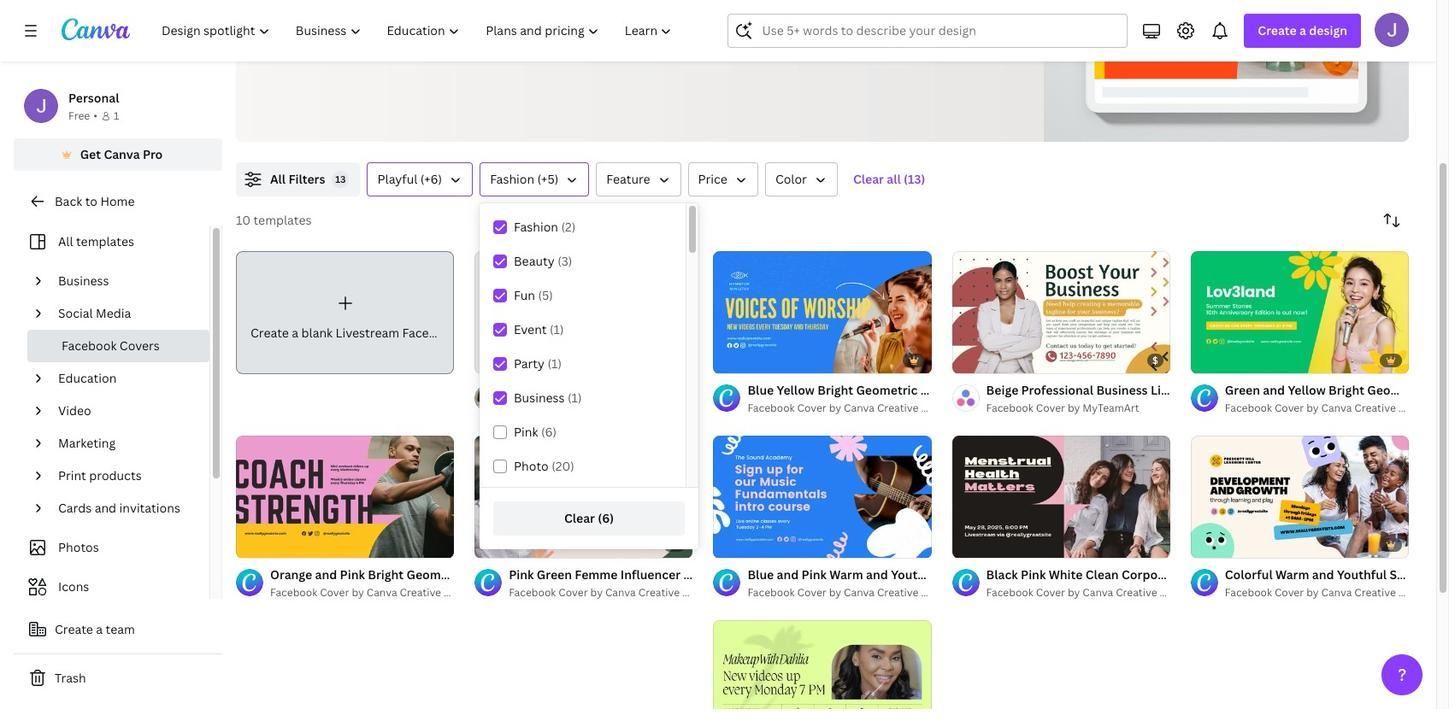 Task type: describe. For each thing, give the bounding box(es) containing it.
pink green femme influencer fashion and beauty livestream facebook cover image
[[475, 436, 693, 558]]

beige
[[986, 382, 1019, 398]]

color
[[775, 171, 807, 187]]

facebook cover by canva creative studio link for pink green femme influencer fashion and beauty livestream facebook cover image on the left of the page
[[509, 585, 715, 602]]

1
[[114, 109, 119, 123]]

photos
[[58, 539, 99, 556]]

canva for the blue yellow bright geometric youth church livestream facebook cover image
[[844, 401, 875, 415]]

fashion (+5) button
[[480, 162, 589, 197]]

beauty (3)
[[514, 253, 572, 269]]

facebook cover by canva creative studio link for the blue yellow bright geometric youth church livestream facebook cover image
[[748, 400, 954, 417]]

olha
[[605, 401, 628, 415]]

fun
[[514, 287, 535, 304]]

pro
[[143, 146, 163, 162]]

canva for "orange and pink bright geometric fitness livestream facebook cover" image
[[367, 585, 397, 600]]

fashion for fashion (2)
[[514, 219, 558, 235]]

fashion for fashion (+5)
[[490, 171, 534, 187]]

event (1)
[[514, 321, 564, 338]]

invitations
[[119, 500, 180, 516]]

price
[[698, 171, 727, 187]]

playful (+6)
[[377, 171, 442, 187]]

clear (6)
[[564, 510, 614, 527]]

video
[[58, 403, 91, 419]]

•
[[93, 109, 97, 123]]

create a blank livestream facebook cover link
[[236, 251, 495, 374]]

facebook cover by canva creative studio for pink green femme influencer fashion and beauty livestream facebook cover image on the left of the page
[[509, 585, 715, 600]]

facebook cover by canva creative studio for "orange and pink bright geometric fitness livestream facebook cover" image
[[270, 585, 476, 600]]

templates for 10 templates
[[253, 212, 312, 228]]

your
[[680, 21, 711, 39]]

high
[[315, 21, 344, 39]]

create a design button
[[1244, 14, 1361, 48]]

event
[[514, 321, 547, 338]]

business link
[[51, 265, 199, 298]]

pink
[[514, 424, 538, 440]]

by for the blue yellow bright geometric youth church livestream facebook cover image's facebook cover by canva creative studio link
[[829, 401, 841, 415]]

myteamart
[[1083, 401, 1139, 415]]

fashion (+5)
[[490, 171, 559, 187]]

facebook cover by canva creative studio for the blue yellow bright geometric youth church livestream facebook cover image
[[748, 401, 954, 415]]

photos link
[[24, 532, 199, 564]]

party (1)
[[514, 356, 562, 372]]

beige professional business livestream facebook cover facebook cover by myteamart
[[986, 382, 1311, 415]]

and
[[95, 500, 116, 516]]

$
[[1153, 354, 1158, 367]]

quality
[[347, 21, 393, 39]]

playful
[[377, 171, 417, 187]]

canva for pink green femme influencer fashion and beauty livestream facebook cover image on the left of the page
[[605, 585, 636, 600]]

Search search field
[[762, 15, 1117, 47]]

feature button
[[596, 162, 681, 197]]

photo
[[514, 458, 549, 475]]

fashion (2)
[[514, 219, 576, 235]]

products
[[89, 468, 142, 484]]

personal
[[68, 90, 119, 106]]

kozachenko
[[631, 401, 690, 415]]

(2)
[[561, 219, 576, 235]]

colorful warm and youthful school livestream facebook cover image
[[1191, 436, 1409, 558]]

(+6)
[[420, 171, 442, 187]]

(+5)
[[537, 171, 559, 187]]

back to home
[[55, 193, 135, 209]]

canva for black pink white clean corporate period education facebook cover image
[[1083, 585, 1113, 600]]

Sort by button
[[1375, 203, 1409, 238]]

canva inside button
[[104, 146, 140, 162]]

facebook cover by canva creative studio link for "orange and pink bright geometric fitness livestream facebook cover" image
[[270, 584, 476, 602]]

social media
[[58, 305, 131, 321]]

10
[[236, 212, 251, 228]]

studio for the blue yellow bright geometric youth church livestream facebook cover image
[[921, 401, 954, 415]]

create a team
[[55, 622, 135, 638]]

team
[[106, 622, 135, 638]]

facebook cover by olha kozachenko
[[509, 401, 690, 415]]

by for facebook cover by canva creative studio link corresponding to 'colorful warm and youthful school livestream facebook cover' image
[[1307, 585, 1319, 600]]

canva for green and yellow bright geometric singer livestream facebook cover image
[[1321, 401, 1352, 415]]

free •
[[68, 109, 97, 123]]

a for blank
[[292, 325, 298, 341]]

black pink white clean corporate period education facebook cover image
[[952, 436, 1170, 558]]

color button
[[765, 162, 838, 197]]

get canva pro button
[[14, 139, 222, 171]]

business inside beige professional business livestream facebook cover facebook cover by myteamart
[[1096, 382, 1148, 398]]

canva for 'colorful warm and youthful school livestream facebook cover' image
[[1321, 585, 1352, 600]]

all templates link
[[24, 226, 199, 258]]

facebook cover by canva creative studio link for 'colorful warm and youthful school livestream facebook cover' image
[[1225, 585, 1431, 602]]

trash
[[55, 670, 86, 687]]

facebook cover by canva creative studio for 'colorful warm and youthful school livestream facebook cover' image
[[1225, 585, 1431, 600]]

clear all (13) button
[[845, 162, 934, 197]]

facebook cover by canva creative studio for green and yellow bright geometric singer livestream facebook cover image
[[1225, 401, 1431, 415]]

creative for the blue yellow bright geometric youth church livestream facebook cover image
[[877, 401, 919, 415]]

(6) for pink (6)
[[541, 424, 557, 440]]

education
[[58, 370, 117, 386]]

blank
[[301, 325, 333, 341]]

0 horizontal spatial design
[[746, 21, 789, 39]]

creative for black pink white clean corporate period education facebook cover image
[[1116, 585, 1157, 600]]

13
[[335, 173, 346, 186]]

facebook cover by olha kozachenko link
[[509, 400, 693, 417]]

13 filter options selected element
[[332, 171, 349, 188]]

(3)
[[558, 253, 572, 269]]

browse high quality livestream facebook covers templates for your next design
[[263, 21, 789, 39]]

back to home link
[[14, 185, 222, 219]]

jacob simon image
[[1375, 13, 1409, 47]]

blue and pink warm and youthful school livestream facebook cover image
[[713, 436, 932, 558]]

print products
[[58, 468, 142, 484]]

create a design
[[1258, 22, 1347, 38]]

(20)
[[552, 458, 574, 475]]

(6) for clear (6)
[[598, 510, 614, 527]]

get
[[80, 146, 101, 162]]

(13)
[[904, 171, 925, 187]]

professional
[[1021, 382, 1094, 398]]

studio for 'colorful warm and youthful school livestream facebook cover' image
[[1398, 585, 1431, 600]]

by for facebook cover by canva creative studio link associated with black pink white clean corporate period education facebook cover image
[[1068, 585, 1080, 600]]

studio for "orange and pink bright geometric fitness livestream facebook cover" image
[[444, 585, 476, 600]]

creative for 'colorful warm and youthful school livestream facebook cover' image
[[1355, 585, 1396, 600]]

all
[[887, 171, 901, 187]]

by for facebook cover by canva creative studio link for blue and pink warm and youthful school livestream facebook cover image
[[829, 585, 841, 600]]

beige professional business livestream facebook cover image
[[952, 251, 1170, 374]]

for
[[658, 21, 677, 39]]

print
[[58, 468, 86, 484]]

green and yellow bright geometric singer livestream facebook cover image
[[1191, 251, 1409, 374]]

create a blank livestream facebook cover
[[251, 325, 495, 341]]



Task type: vqa. For each thing, say whether or not it's contained in the screenshot.
bottom a
yes



Task type: locate. For each thing, give the bounding box(es) containing it.
a inside dropdown button
[[1300, 22, 1306, 38]]

social media link
[[51, 298, 199, 330]]

2 vertical spatial livestream
[[1151, 382, 1215, 398]]

(5)
[[538, 287, 553, 304]]

1 vertical spatial fashion
[[514, 219, 558, 235]]

livestream right quality
[[396, 21, 469, 39]]

by for facebook cover by canva creative studio link related to "orange and pink bright geometric fitness livestream facebook cover" image
[[352, 585, 364, 600]]

0 vertical spatial livestream
[[396, 21, 469, 39]]

media
[[96, 305, 131, 321]]

1 vertical spatial all
[[58, 233, 73, 250]]

1 horizontal spatial create
[[251, 325, 289, 341]]

a
[[1300, 22, 1306, 38], [292, 325, 298, 341], [96, 622, 103, 638]]

2 livestream facebook covers templates image from the left
[[1095, 0, 1359, 79]]

playful (+6) button
[[367, 162, 473, 197]]

0 horizontal spatial business
[[58, 273, 109, 289]]

facebook cover by canva creative studio
[[748, 401, 954, 415], [1225, 401, 1431, 415], [270, 585, 476, 600], [509, 585, 715, 600], [748, 585, 954, 600], [986, 585, 1192, 600], [1225, 585, 1431, 600]]

create a blank livestream facebook cover element
[[236, 251, 495, 374]]

(1) left the olha
[[568, 390, 582, 406]]

a for design
[[1300, 22, 1306, 38]]

0 vertical spatial all
[[270, 171, 286, 187]]

all for all templates
[[58, 233, 73, 250]]

clear for clear all (13)
[[853, 171, 884, 187]]

(1) right event at the left top of the page
[[550, 321, 564, 338]]

clear (6) button
[[493, 502, 685, 536]]

2 vertical spatial create
[[55, 622, 93, 638]]

livestream for business
[[1151, 382, 1215, 398]]

1 vertical spatial create
[[251, 325, 289, 341]]

2 horizontal spatial templates
[[588, 21, 654, 39]]

social
[[58, 305, 93, 321]]

1 horizontal spatial all
[[270, 171, 286, 187]]

create for create a design
[[1258, 22, 1297, 38]]

0 vertical spatial (6)
[[541, 424, 557, 440]]

next
[[714, 21, 743, 39]]

canva for blue and pink warm and youthful school livestream facebook cover image
[[844, 585, 875, 600]]

(6) inside button
[[598, 510, 614, 527]]

1 horizontal spatial a
[[292, 325, 298, 341]]

1 vertical spatial (6)
[[598, 510, 614, 527]]

business up the myteamart
[[1096, 382, 1148, 398]]

cards
[[58, 500, 92, 516]]

creative for "orange and pink bright geometric fitness livestream facebook cover" image
[[400, 585, 441, 600]]

1 vertical spatial templates
[[253, 212, 312, 228]]

canva
[[104, 146, 140, 162], [844, 401, 875, 415], [1321, 401, 1352, 415], [367, 585, 397, 600], [605, 585, 636, 600], [844, 585, 875, 600], [1083, 585, 1113, 600], [1321, 585, 1352, 600]]

green femme influencer fashion and beauty livestream facebook cover image
[[713, 620, 932, 710]]

0 horizontal spatial (6)
[[541, 424, 557, 440]]

back
[[55, 193, 82, 209]]

business for business
[[58, 273, 109, 289]]

2 horizontal spatial business
[[1096, 382, 1148, 398]]

by for facebook cover by canva creative studio link associated with green and yellow bright geometric singer livestream facebook cover image
[[1307, 401, 1319, 415]]

create inside button
[[55, 622, 93, 638]]

10 templates
[[236, 212, 312, 228]]

templates for all templates
[[76, 233, 134, 250]]

clear inside clear (6) button
[[564, 510, 595, 527]]

marketing
[[58, 435, 116, 451]]

0 vertical spatial clear
[[853, 171, 884, 187]]

0 horizontal spatial templates
[[76, 233, 134, 250]]

orange and pink bright geometric fitness livestream facebook cover image
[[236, 436, 454, 558]]

by inside beige professional business livestream facebook cover facebook cover by myteamart
[[1068, 401, 1080, 415]]

clear down "(20)"
[[564, 510, 595, 527]]

home
[[100, 193, 135, 209]]

livestream inside beige professional business livestream facebook cover facebook cover by myteamart
[[1151, 382, 1215, 398]]

studio for green and yellow bright geometric singer livestream facebook cover image
[[1398, 401, 1431, 415]]

facebook cover by canva creative studio link for blue and pink warm and youthful school livestream facebook cover image
[[748, 585, 954, 602]]

business for business (1)
[[514, 390, 565, 406]]

cards and invitations
[[58, 500, 180, 516]]

0 vertical spatial (1)
[[550, 321, 564, 338]]

0 horizontal spatial create
[[55, 622, 93, 638]]

0 vertical spatial covers
[[539, 21, 585, 39]]

1 vertical spatial a
[[292, 325, 298, 341]]

clear all (13)
[[853, 171, 925, 187]]

templates left for
[[588, 21, 654, 39]]

creative for green and yellow bright geometric singer livestream facebook cover image
[[1355, 401, 1396, 415]]

get canva pro
[[80, 146, 163, 162]]

icons link
[[24, 571, 199, 604]]

by for facebook cover by olha kozachenko link
[[590, 401, 603, 415]]

templates
[[588, 21, 654, 39], [253, 212, 312, 228], [76, 233, 134, 250]]

print products link
[[51, 460, 199, 492]]

livestream right blank
[[336, 325, 399, 341]]

1 vertical spatial (1)
[[548, 356, 562, 372]]

facebook cover by canva creative studio for blue and pink warm and youthful school livestream facebook cover image
[[748, 585, 954, 600]]

top level navigation element
[[150, 14, 687, 48]]

0 vertical spatial templates
[[588, 21, 654, 39]]

0 horizontal spatial all
[[58, 233, 73, 250]]

create for create a team
[[55, 622, 93, 638]]

studio for blue and pink warm and youthful school livestream facebook cover image
[[921, 585, 954, 600]]

clear
[[853, 171, 884, 187], [564, 510, 595, 527]]

livestream facebook covers templates image
[[1044, 0, 1409, 142], [1095, 0, 1359, 79]]

design right next
[[746, 21, 789, 39]]

0 horizontal spatial a
[[96, 622, 103, 638]]

1 horizontal spatial clear
[[853, 171, 884, 187]]

free
[[68, 109, 90, 123]]

all down back
[[58, 233, 73, 250]]

(1) for business (1)
[[568, 390, 582, 406]]

creative for pink green femme influencer fashion and beauty livestream facebook cover image on the left of the page
[[638, 585, 680, 600]]

livestream for blank
[[336, 325, 399, 341]]

2 vertical spatial a
[[96, 622, 103, 638]]

fashion inside button
[[490, 171, 534, 187]]

2 vertical spatial (1)
[[568, 390, 582, 406]]

all filters
[[270, 171, 325, 187]]

livestream down $ on the right
[[1151, 382, 1215, 398]]

(6)
[[541, 424, 557, 440], [598, 510, 614, 527]]

facebook cover by canva creative studio link for green and yellow bright geometric singer livestream facebook cover image
[[1225, 400, 1431, 417]]

facebook cover by myteamart link
[[986, 400, 1170, 417]]

1 horizontal spatial templates
[[253, 212, 312, 228]]

education link
[[51, 363, 199, 395]]

facebook cover by canva creative studio for black pink white clean corporate period education facebook cover image
[[986, 585, 1192, 600]]

templates down back to home
[[76, 233, 134, 250]]

create a team button
[[14, 613, 222, 647]]

facebook covers
[[62, 338, 160, 354]]

all for all filters
[[270, 171, 286, 187]]

business
[[58, 273, 109, 289], [1096, 382, 1148, 398], [514, 390, 565, 406]]

create for create a blank livestream facebook cover
[[251, 325, 289, 341]]

create
[[1258, 22, 1297, 38], [251, 325, 289, 341], [55, 622, 93, 638]]

(1) right party
[[548, 356, 562, 372]]

clear for clear (6)
[[564, 510, 595, 527]]

business (1)
[[514, 390, 582, 406]]

beige professional business livestream facebook cover link
[[986, 381, 1311, 400]]

0 vertical spatial fashion
[[490, 171, 534, 187]]

a inside button
[[96, 622, 103, 638]]

creative
[[877, 401, 919, 415], [1355, 401, 1396, 415], [400, 585, 441, 600], [638, 585, 680, 600], [877, 585, 919, 600], [1116, 585, 1157, 600], [1355, 585, 1396, 600]]

design left jacob simon image
[[1309, 22, 1347, 38]]

creative for blue and pink warm and youthful school livestream facebook cover image
[[877, 585, 919, 600]]

1 livestream facebook covers templates image from the left
[[1044, 0, 1409, 142]]

1 horizontal spatial design
[[1309, 22, 1347, 38]]

2 vertical spatial templates
[[76, 233, 134, 250]]

2 horizontal spatial create
[[1258, 22, 1297, 38]]

1 horizontal spatial covers
[[539, 21, 585, 39]]

1 vertical spatial livestream
[[336, 325, 399, 341]]

livestream for quality
[[396, 21, 469, 39]]

feature
[[606, 171, 650, 187]]

1 vertical spatial covers
[[120, 338, 160, 354]]

business down party (1)
[[514, 390, 565, 406]]

party
[[514, 356, 545, 372]]

icons
[[58, 579, 89, 595]]

0 vertical spatial a
[[1300, 22, 1306, 38]]

to
[[85, 193, 97, 209]]

blue yellow bright geometric youth church livestream facebook cover image
[[713, 251, 932, 374]]

create inside dropdown button
[[1258, 22, 1297, 38]]

filters
[[288, 171, 325, 187]]

1 vertical spatial clear
[[564, 510, 595, 527]]

2 horizontal spatial a
[[1300, 22, 1306, 38]]

0 horizontal spatial covers
[[120, 338, 160, 354]]

all templates
[[58, 233, 134, 250]]

(1) for party (1)
[[548, 356, 562, 372]]

browse
[[263, 21, 312, 39]]

clear inside clear all (13) button
[[853, 171, 884, 187]]

trash link
[[14, 662, 222, 696]]

cover
[[460, 325, 495, 341], [1277, 382, 1311, 398], [559, 401, 588, 415], [797, 401, 827, 415], [1036, 401, 1065, 415], [1275, 401, 1304, 415], [320, 585, 349, 600], [559, 585, 588, 600], [797, 585, 827, 600], [1036, 585, 1065, 600], [1275, 585, 1304, 600]]

clear left all
[[853, 171, 884, 187]]

beige black orange modern skincare livestream facebook cover image
[[475, 251, 693, 374]]

pink (6)
[[514, 424, 557, 440]]

a for team
[[96, 622, 103, 638]]

covers
[[539, 21, 585, 39], [120, 338, 160, 354]]

(1) for event (1)
[[550, 321, 564, 338]]

business up social
[[58, 273, 109, 289]]

cards and invitations link
[[51, 492, 199, 525]]

None search field
[[728, 14, 1128, 48]]

0 horizontal spatial clear
[[564, 510, 595, 527]]

1 horizontal spatial (6)
[[598, 510, 614, 527]]

studio for pink green femme influencer fashion and beauty livestream facebook cover image on the left of the page
[[682, 585, 715, 600]]

1 horizontal spatial business
[[514, 390, 565, 406]]

fashion left '(+5)'
[[490, 171, 534, 187]]

facebook cover by canva creative studio link for black pink white clean corporate period education facebook cover image
[[986, 585, 1192, 602]]

all left filters
[[270, 171, 286, 187]]

fashion left (2)
[[514, 219, 558, 235]]

marketing link
[[51, 427, 199, 460]]

beauty
[[514, 253, 555, 269]]

0 vertical spatial create
[[1258, 22, 1297, 38]]

templates right 10
[[253, 212, 312, 228]]

fun (5)
[[514, 287, 553, 304]]

photo (20)
[[514, 458, 574, 475]]

studio
[[921, 401, 954, 415], [1398, 401, 1431, 415], [444, 585, 476, 600], [682, 585, 715, 600], [921, 585, 954, 600], [1160, 585, 1192, 600], [1398, 585, 1431, 600]]

facebook cover by canva creative studio link
[[748, 400, 954, 417], [1225, 400, 1431, 417], [270, 584, 476, 602], [509, 585, 715, 602], [748, 585, 954, 602], [986, 585, 1192, 602], [1225, 585, 1431, 602]]

design inside dropdown button
[[1309, 22, 1347, 38]]

by for pink green femme influencer fashion and beauty livestream facebook cover image on the left of the page's facebook cover by canva creative studio link
[[590, 585, 603, 600]]

video link
[[51, 395, 199, 427]]

studio for black pink white clean corporate period education facebook cover image
[[1160, 585, 1192, 600]]



